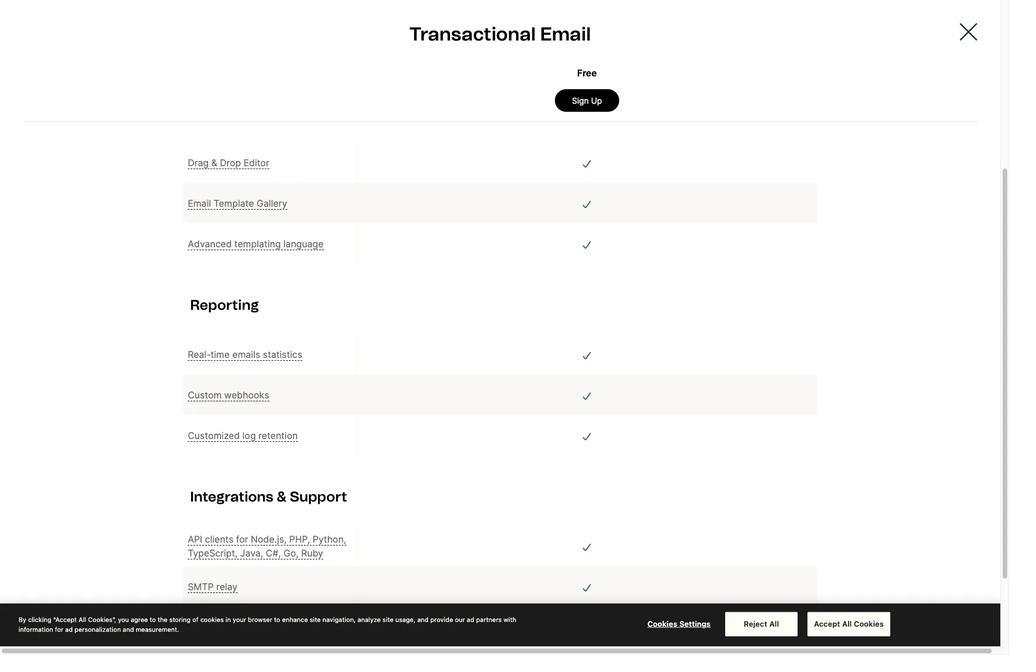 Task type: locate. For each thing, give the bounding box(es) containing it.
all right "accept
[[79, 616, 86, 624]]

advanced
[[188, 238, 232, 250]]

cookies settings button
[[643, 613, 716, 636]]

0 horizontal spatial to
[[150, 616, 156, 624]]

1 cookies from the left
[[648, 620, 678, 629]]

api clients for node.js, php, python, typescript, java, c#, go, ruby
[[188, 534, 347, 559]]

email
[[541, 23, 591, 45], [188, 198, 211, 209]]

cookies right accept
[[855, 620, 885, 629]]

sign up button
[[555, 89, 620, 112]]

0 horizontal spatial for
[[55, 626, 63, 633]]

time
[[211, 349, 230, 361]]

0 vertical spatial for
[[236, 534, 248, 546]]

for
[[236, 534, 248, 546], [55, 626, 63, 633]]

0 horizontal spatial all
[[79, 616, 86, 624]]

real-
[[188, 349, 211, 361]]

"accept
[[53, 616, 77, 624]]

ad
[[467, 616, 475, 624], [65, 626, 73, 633]]

and
[[418, 616, 429, 624], [123, 626, 134, 633]]

usage,
[[396, 616, 416, 624]]

1 vertical spatial and
[[123, 626, 134, 633]]

2 to from the left
[[274, 616, 281, 624]]

all for reject all
[[770, 620, 780, 629]]

and right usage,
[[418, 616, 429, 624]]

all for accept all cookies
[[843, 620, 853, 629]]

all inside by clicking "accept all cookies", you agree to the storing of cookies in your browser to enhance site navigation, analyze site usage, and provide our ad partners with information for ad personalization and measurement.
[[79, 616, 86, 624]]

node.js,
[[251, 534, 287, 546]]

1 horizontal spatial all
[[770, 620, 780, 629]]

custom webhooks
[[188, 390, 269, 401]]

gallery
[[257, 198, 288, 209]]

template
[[214, 198, 254, 209]]

clicking
[[28, 616, 51, 624]]

webhooks
[[224, 390, 269, 401]]

1 horizontal spatial and
[[418, 616, 429, 624]]

& right drag
[[212, 157, 217, 169]]

sign up
[[573, 96, 603, 106]]

1 horizontal spatial site
[[383, 616, 394, 624]]

1 horizontal spatial to
[[274, 616, 281, 624]]

reject all button
[[726, 613, 798, 637]]

0 horizontal spatial &
[[212, 157, 217, 169]]

0 horizontal spatial cookies
[[648, 620, 678, 629]]

for down "accept
[[55, 626, 63, 633]]

to
[[150, 616, 156, 624], [274, 616, 281, 624]]

cookies
[[201, 616, 224, 624]]

&
[[212, 157, 217, 169], [277, 489, 287, 506]]

customized log retention
[[188, 430, 298, 442]]

email left template on the left top
[[188, 198, 211, 209]]

ad down "accept
[[65, 626, 73, 633]]

1 horizontal spatial for
[[236, 534, 248, 546]]

2 site from the left
[[383, 616, 394, 624]]

cookies left settings
[[648, 620, 678, 629]]

site left usage,
[[383, 616, 394, 624]]

reject all
[[745, 620, 780, 629]]

up
[[592, 96, 603, 106]]

to right browser
[[274, 616, 281, 624]]

go,
[[284, 548, 299, 559]]

1 horizontal spatial &
[[277, 489, 287, 506]]

0 vertical spatial email
[[541, 23, 591, 45]]

1 vertical spatial email
[[188, 198, 211, 209]]

1 vertical spatial &
[[277, 489, 287, 506]]

1 horizontal spatial ad
[[467, 616, 475, 624]]

reporting
[[190, 297, 259, 314]]

language
[[284, 238, 324, 250]]

c#,
[[266, 548, 281, 559]]

& for drag
[[212, 157, 217, 169]]

0 horizontal spatial and
[[123, 626, 134, 633]]

& left support
[[277, 489, 287, 506]]

custom
[[188, 390, 222, 401]]

site
[[310, 616, 321, 624], [383, 616, 394, 624]]

information
[[19, 626, 53, 633]]

real-time emails statistics
[[188, 349, 303, 361]]

ad right our
[[467, 616, 475, 624]]

reject
[[745, 620, 768, 629]]

plugins
[[188, 622, 220, 634]]

email template gallery
[[188, 198, 288, 209]]

php,
[[290, 534, 310, 546]]

to left the the in the left of the page
[[150, 616, 156, 624]]

1 vertical spatial for
[[55, 626, 63, 633]]

relay
[[217, 582, 238, 593]]

of
[[193, 616, 199, 624]]

0 horizontal spatial ad
[[65, 626, 73, 633]]

smtp
[[188, 582, 214, 593]]

1 horizontal spatial cookies
[[855, 620, 885, 629]]

0 vertical spatial and
[[418, 616, 429, 624]]

for up java,
[[236, 534, 248, 546]]

0 horizontal spatial site
[[310, 616, 321, 624]]

cookies",
[[88, 616, 116, 624]]

accept all cookies button
[[808, 613, 891, 637]]

all right 'reject'
[[770, 620, 780, 629]]

all right accept
[[843, 620, 853, 629]]

& for integrations
[[277, 489, 287, 506]]

1 vertical spatial ad
[[65, 626, 73, 633]]

design
[[190, 105, 238, 122]]

clients
[[205, 534, 234, 546]]

site right enhance
[[310, 616, 321, 624]]

sign
[[573, 96, 589, 106]]

by
[[19, 616, 26, 624]]

personalization
[[75, 626, 121, 633]]

email up free
[[541, 23, 591, 45]]

all
[[79, 616, 86, 624], [770, 620, 780, 629], [843, 620, 853, 629]]

cookies
[[648, 620, 678, 629], [855, 620, 885, 629]]

integrations
[[190, 489, 274, 506]]

enhance
[[282, 616, 308, 624]]

with
[[504, 616, 517, 624]]

0 vertical spatial &
[[212, 157, 217, 169]]

and down the you
[[123, 626, 134, 633]]

2 horizontal spatial all
[[843, 620, 853, 629]]

support
[[290, 489, 347, 506]]

ruby
[[301, 548, 324, 559]]



Task type: describe. For each thing, give the bounding box(es) containing it.
you
[[118, 616, 129, 624]]

the
[[158, 616, 168, 624]]

navigation,
[[323, 616, 356, 624]]

browser
[[248, 616, 273, 624]]

storing
[[169, 616, 191, 624]]

cookies settings
[[648, 620, 711, 629]]

by clicking "accept all cookies", you agree to the storing of cookies in your browser to enhance site navigation, analyze site usage, and provide our ad partners with information for ad personalization and measurement.
[[19, 616, 517, 633]]

for inside by clicking "accept all cookies", you agree to the storing of cookies in your browser to enhance site navigation, analyze site usage, and provide our ad partners with information for ad personalization and measurement.
[[55, 626, 63, 633]]

accept
[[815, 620, 841, 629]]

provide
[[431, 616, 454, 624]]

1 site from the left
[[310, 616, 321, 624]]

your
[[233, 616, 246, 624]]

typescript,
[[188, 548, 238, 559]]

transactional
[[410, 23, 536, 45]]

python,
[[313, 534, 347, 546]]

advanced templating language
[[188, 238, 324, 250]]

partners
[[477, 616, 502, 624]]

customized
[[188, 430, 240, 442]]

0 horizontal spatial email
[[188, 198, 211, 209]]

java,
[[240, 548, 263, 559]]

1 to from the left
[[150, 616, 156, 624]]

smtp relay
[[188, 582, 238, 593]]

1 horizontal spatial email
[[541, 23, 591, 45]]

templating
[[235, 238, 281, 250]]

settings
[[680, 620, 711, 629]]

free
[[578, 67, 598, 79]]

2 cookies from the left
[[855, 620, 885, 629]]

0 vertical spatial ad
[[467, 616, 475, 624]]

drop
[[220, 157, 241, 169]]

integrations & support
[[190, 489, 347, 506]]

api
[[188, 534, 203, 546]]

analyze
[[358, 616, 381, 624]]

editor
[[244, 157, 270, 169]]

accept all cookies
[[815, 620, 885, 629]]

agree
[[131, 616, 148, 624]]

retention
[[259, 430, 298, 442]]

drag & drop editor
[[188, 157, 270, 169]]

our
[[455, 616, 465, 624]]

in
[[226, 616, 231, 624]]

transactional email
[[410, 23, 591, 45]]

drag
[[188, 157, 209, 169]]

for inside 'api clients for node.js, php, python, typescript, java, c#, go, ruby'
[[236, 534, 248, 546]]

measurement.
[[136, 626, 179, 633]]

log
[[243, 430, 256, 442]]

emails
[[233, 349, 260, 361]]

statistics
[[263, 349, 303, 361]]



Task type: vqa. For each thing, say whether or not it's contained in the screenshot.
Emissions in Based on an audience of 1,000,000, a 30-second ad in the US has twice the level of carbon emissions than an email. And to reach the same number of people via mail, you'd release 143 times more carbon than with email.
no



